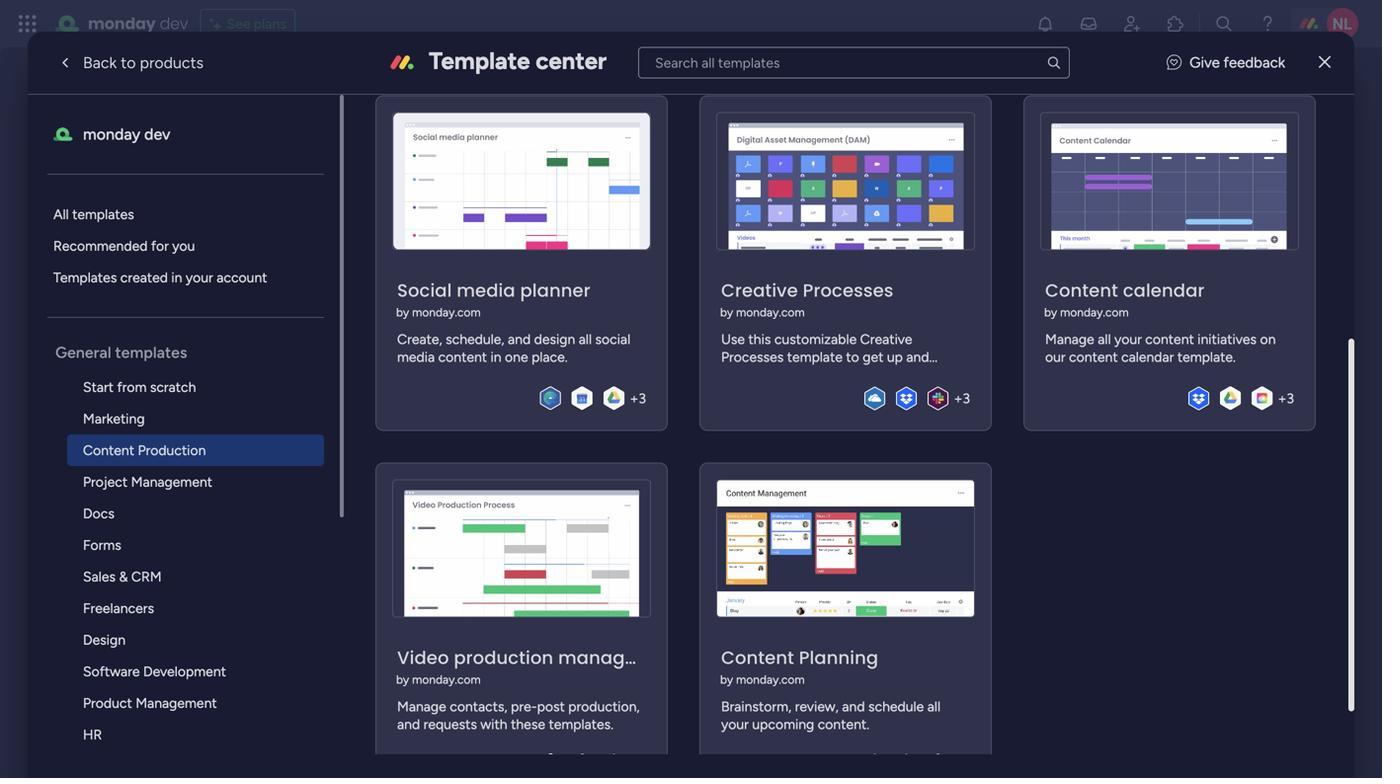 Task type: describe. For each thing, give the bounding box(es) containing it.
development
[[143, 664, 226, 681]]

in inside explore element
[[171, 269, 182, 286]]

all templates
[[53, 206, 134, 223]]

manage for content
[[1046, 331, 1095, 348]]

and inside 'manage contacts, pre-post production, and requests with these templates.'
[[397, 717, 420, 734]]

recommended
[[53, 238, 148, 255]]

sales & crm
[[83, 569, 162, 586]]

+ for creative processes
[[954, 391, 963, 407]]

project management
[[83, 474, 213, 491]]

inbox image
[[1079, 14, 1099, 34]]

video production management by monday.com
[[396, 646, 684, 688]]

review,
[[795, 699, 839, 716]]

search everything image
[[1215, 14, 1235, 34]]

scratch
[[150, 379, 196, 396]]

in inside create, schedule, and design all social media content in one place.
[[491, 349, 502, 366]]

products
[[140, 53, 204, 72]]

production
[[138, 442, 206, 459]]

manage contacts, pre-post production, and requests with these templates.
[[397, 699, 640, 734]]

3 for content calendar
[[1287, 391, 1295, 407]]

templates for general templates
[[115, 343, 187, 362]]

to
[[121, 53, 136, 72]]

center
[[536, 46, 607, 75]]

and for media
[[508, 331, 531, 348]]

back
[[83, 53, 117, 72]]

created
[[120, 269, 168, 286]]

Search all templates search field
[[639, 47, 1070, 79]]

+ 3 for creative processes
[[954, 391, 971, 407]]

content planning by monday.com
[[721, 646, 879, 688]]

+ for content calendar
[[1279, 391, 1287, 407]]

monday.com for content planning
[[737, 673, 805, 688]]

templates.
[[549, 717, 614, 734]]

monday.com for creative processes
[[737, 306, 805, 320]]

all
[[53, 206, 69, 223]]

see plans button
[[200, 9, 295, 39]]

templates
[[53, 269, 117, 286]]

notifications image
[[1036, 14, 1056, 34]]

software development
[[83, 664, 226, 681]]

0 vertical spatial dev
[[160, 12, 188, 35]]

calendar inside manage all your content initiatives on our content calendar template.
[[1122, 349, 1175, 366]]

creative
[[722, 278, 799, 304]]

social media planner by monday.com
[[396, 278, 591, 320]]

content for planning
[[722, 646, 795, 671]]

monday.com inside social media planner by monday.com
[[412, 306, 481, 320]]

by inside social media planner by monday.com
[[396, 306, 409, 320]]

+ for social media planner
[[630, 391, 639, 407]]

sales
[[83, 569, 116, 586]]

schedule
[[869, 699, 924, 716]]

give feedback link
[[1168, 52, 1286, 74]]

requests
[[424, 717, 477, 734]]

contacts,
[[450, 699, 508, 716]]

give
[[1190, 54, 1221, 71]]

template.
[[1178, 349, 1236, 366]]

general
[[55, 343, 111, 362]]

initiatives
[[1198, 331, 1257, 348]]

forms
[[83, 537, 121, 554]]

content for planner
[[438, 349, 487, 366]]

give feedback
[[1190, 54, 1286, 71]]

social
[[397, 278, 452, 304]]

by for creative processes
[[721, 306, 734, 320]]

help image
[[1258, 14, 1278, 34]]

production
[[454, 646, 554, 671]]

your inside manage all your content initiatives on our content calendar template.
[[1115, 331, 1143, 348]]

monday inside list box
[[83, 125, 140, 144]]

freelancers
[[83, 600, 154, 617]]

&
[[119, 569, 128, 586]]

recommended for you
[[53, 238, 195, 255]]

upcoming
[[753, 717, 815, 734]]

design
[[534, 331, 576, 348]]

search image
[[1047, 55, 1062, 71]]

close image
[[1320, 55, 1331, 70]]

brainstorm,
[[722, 699, 792, 716]]

our
[[1046, 349, 1066, 366]]

for
[[151, 238, 169, 255]]

design
[[83, 632, 126, 649]]

create, schedule, and design all social media content in one place.
[[397, 331, 631, 366]]

software
[[83, 664, 140, 681]]

apps image
[[1166, 14, 1186, 34]]

content for by
[[1070, 349, 1119, 366]]

manage all your content initiatives on our content calendar template.
[[1046, 331, 1276, 366]]

you
[[172, 238, 195, 255]]

monday.com inside video production management by monday.com
[[412, 673, 481, 688]]

marketing
[[83, 411, 145, 428]]

schedule,
[[446, 331, 505, 348]]

invite members image
[[1123, 14, 1143, 34]]

dev inside list box
[[144, 125, 170, 144]]



Task type: vqa. For each thing, say whether or not it's contained in the screenshot.
Social
yes



Task type: locate. For each thing, give the bounding box(es) containing it.
1 vertical spatial manage
[[397, 699, 447, 716]]

0 horizontal spatial 3
[[639, 391, 646, 407]]

0 vertical spatial your
[[186, 269, 213, 286]]

management down development
[[136, 695, 217, 712]]

monday
[[88, 12, 156, 35], [83, 125, 140, 144]]

3 3 from the left
[[1287, 391, 1295, 407]]

monday dev
[[88, 12, 188, 35], [83, 125, 170, 144]]

plans
[[254, 15, 287, 32]]

1 horizontal spatial + 3
[[954, 391, 971, 407]]

all inside create, schedule, and design all social media content in one place.
[[579, 331, 592, 348]]

account
[[217, 269, 267, 286]]

2 horizontal spatial content
[[1046, 278, 1119, 304]]

templates inside heading
[[115, 343, 187, 362]]

monday dev up back to products
[[88, 12, 188, 35]]

monday down back
[[83, 125, 140, 144]]

1 horizontal spatial in
[[491, 349, 502, 366]]

monday.com inside content planning by monday.com
[[737, 673, 805, 688]]

1 vertical spatial templates
[[115, 343, 187, 362]]

by down video at the left of the page
[[396, 673, 409, 688]]

in
[[171, 269, 182, 286], [491, 349, 502, 366]]

3
[[639, 391, 646, 407], [963, 391, 971, 407], [1287, 391, 1295, 407]]

1 vertical spatial content
[[83, 442, 134, 459]]

1 horizontal spatial and
[[508, 331, 531, 348]]

1 horizontal spatial 3
[[963, 391, 971, 407]]

one
[[505, 349, 528, 366]]

0 vertical spatial manage
[[1046, 331, 1095, 348]]

1 3 from the left
[[639, 391, 646, 407]]

monday.com up our
[[1061, 306, 1129, 320]]

templates for all templates
[[72, 206, 134, 223]]

templates up recommended at the top left of the page
[[72, 206, 134, 223]]

video
[[397, 646, 449, 671]]

all
[[579, 331, 592, 348], [1098, 331, 1112, 348], [928, 699, 941, 716]]

content
[[1046, 278, 1119, 304], [83, 442, 134, 459], [722, 646, 795, 671]]

content up template.
[[1146, 331, 1195, 348]]

product management
[[83, 695, 217, 712]]

1 vertical spatial monday
[[83, 125, 140, 144]]

None search field
[[639, 47, 1070, 79]]

1 vertical spatial calendar
[[1122, 349, 1175, 366]]

templates
[[72, 206, 134, 223], [115, 343, 187, 362]]

feedback
[[1224, 54, 1286, 71]]

0 horizontal spatial media
[[397, 349, 435, 366]]

brainstorm, review, and schedule all your upcoming content.
[[722, 699, 941, 734]]

start from scratch
[[83, 379, 196, 396]]

select product image
[[18, 14, 38, 34]]

media inside create, schedule, and design all social media content in one place.
[[397, 349, 435, 366]]

and for planning
[[843, 699, 865, 716]]

+ 3
[[630, 391, 646, 407], [954, 391, 971, 407], [1279, 391, 1295, 407]]

3 + from the left
[[1279, 391, 1287, 407]]

by down social
[[396, 306, 409, 320]]

all left the social
[[579, 331, 592, 348]]

content right our
[[1070, 349, 1119, 366]]

creative processes by monday.com
[[721, 278, 894, 320]]

and left 'requests'
[[397, 717, 420, 734]]

2 3 from the left
[[963, 391, 971, 407]]

1 + from the left
[[630, 391, 639, 407]]

3 for social media planner
[[639, 391, 646, 407]]

your down you
[[186, 269, 213, 286]]

1 vertical spatial and
[[843, 699, 865, 716]]

0 vertical spatial in
[[171, 269, 182, 286]]

manage inside manage all your content initiatives on our content calendar template.
[[1046, 331, 1095, 348]]

3 + 3 from the left
[[1279, 391, 1295, 407]]

all for content planning
[[928, 699, 941, 716]]

2 horizontal spatial content
[[1146, 331, 1195, 348]]

1 horizontal spatial content
[[722, 646, 795, 671]]

in left the one
[[491, 349, 502, 366]]

dev
[[160, 12, 188, 35], [144, 125, 170, 144]]

monday dev down to
[[83, 125, 170, 144]]

content down schedule,
[[438, 349, 487, 366]]

2 horizontal spatial and
[[843, 699, 865, 716]]

manage up 'requests'
[[397, 699, 447, 716]]

0 horizontal spatial + 3
[[630, 391, 646, 407]]

content up brainstorm,
[[722, 646, 795, 671]]

dev down back to products
[[144, 125, 170, 144]]

template center
[[429, 46, 607, 75]]

2 horizontal spatial your
[[1115, 331, 1143, 348]]

and
[[508, 331, 531, 348], [843, 699, 865, 716], [397, 717, 420, 734]]

2 horizontal spatial +
[[1279, 391, 1287, 407]]

content inside content planning by monday.com
[[722, 646, 795, 671]]

with
[[481, 717, 508, 734]]

content for calendar
[[1046, 278, 1119, 304]]

media
[[457, 278, 516, 304], [397, 349, 435, 366]]

from
[[117, 379, 147, 396]]

post
[[537, 699, 565, 716]]

templates inside explore element
[[72, 206, 134, 223]]

your down brainstorm,
[[722, 717, 749, 734]]

work management templates element
[[47, 372, 340, 779]]

crm
[[131, 569, 162, 586]]

management for project management
[[131, 474, 213, 491]]

create,
[[397, 331, 442, 348]]

by up our
[[1045, 306, 1058, 320]]

project
[[83, 474, 128, 491]]

by inside content planning by monday.com
[[721, 673, 734, 688]]

content production
[[83, 442, 206, 459]]

0 vertical spatial media
[[457, 278, 516, 304]]

your inside explore element
[[186, 269, 213, 286]]

0 horizontal spatial +
[[630, 391, 639, 407]]

2 vertical spatial your
[[722, 717, 749, 734]]

v2 user feedback image
[[1168, 52, 1182, 74]]

1 horizontal spatial media
[[457, 278, 516, 304]]

these
[[511, 717, 546, 734]]

back to products button
[[40, 43, 220, 83]]

calendar
[[1124, 278, 1205, 304], [1122, 349, 1175, 366]]

1 vertical spatial management
[[136, 695, 217, 712]]

+ 3 for social media planner
[[630, 391, 646, 407]]

by inside video production management by monday.com
[[396, 673, 409, 688]]

calendar left template.
[[1122, 349, 1175, 366]]

1 horizontal spatial +
[[954, 391, 963, 407]]

planning
[[799, 646, 879, 671]]

0 vertical spatial monday
[[88, 12, 156, 35]]

your inside brainstorm, review, and schedule all your upcoming content.
[[722, 717, 749, 734]]

on
[[1261, 331, 1276, 348]]

list box containing monday dev
[[47, 95, 344, 779]]

dev up products
[[160, 12, 188, 35]]

by inside content calendar by monday.com
[[1045, 306, 1058, 320]]

+ 3 for content calendar
[[1279, 391, 1295, 407]]

template
[[429, 46, 530, 75]]

list box
[[47, 95, 344, 779]]

your
[[186, 269, 213, 286], [1115, 331, 1143, 348], [722, 717, 749, 734]]

manage inside 'manage contacts, pre-post production, and requests with these templates.'
[[397, 699, 447, 716]]

and inside brainstorm, review, and schedule all your upcoming content.
[[843, 699, 865, 716]]

content for production
[[83, 442, 134, 459]]

management
[[558, 646, 684, 671]]

1 + 3 from the left
[[630, 391, 646, 407]]

content.
[[818, 717, 870, 734]]

explore element
[[47, 199, 340, 294]]

0 vertical spatial management
[[131, 474, 213, 491]]

social
[[596, 331, 631, 348]]

1 vertical spatial dev
[[144, 125, 170, 144]]

0 horizontal spatial content
[[83, 442, 134, 459]]

monday.com up brainstorm,
[[737, 673, 805, 688]]

0 vertical spatial monday dev
[[88, 12, 188, 35]]

noah lott image
[[1328, 8, 1359, 40]]

content inside content calendar by monday.com
[[1046, 278, 1119, 304]]

content up project
[[83, 442, 134, 459]]

management for product management
[[136, 695, 217, 712]]

content
[[1146, 331, 1195, 348], [438, 349, 487, 366], [1070, 349, 1119, 366]]

1 vertical spatial your
[[1115, 331, 1143, 348]]

2 horizontal spatial + 3
[[1279, 391, 1295, 407]]

1 vertical spatial monday dev
[[83, 125, 170, 144]]

2 + from the left
[[954, 391, 963, 407]]

3 for creative processes
[[963, 391, 971, 407]]

0 vertical spatial and
[[508, 331, 531, 348]]

all for social media planner
[[579, 331, 592, 348]]

monday.com down video at the left of the page
[[412, 673, 481, 688]]

monday up to
[[88, 12, 156, 35]]

manage
[[1046, 331, 1095, 348], [397, 699, 447, 716]]

monday.com for content calendar
[[1061, 306, 1129, 320]]

0 horizontal spatial content
[[438, 349, 487, 366]]

management
[[131, 474, 213, 491], [136, 695, 217, 712]]

pre-
[[511, 699, 537, 716]]

by up brainstorm,
[[721, 673, 734, 688]]

1 vertical spatial in
[[491, 349, 502, 366]]

calendar up manage all your content initiatives on our content calendar template.
[[1124, 278, 1205, 304]]

0 vertical spatial calendar
[[1124, 278, 1205, 304]]

processes
[[803, 278, 894, 304]]

all down content calendar by monday.com
[[1098, 331, 1112, 348]]

0 horizontal spatial and
[[397, 717, 420, 734]]

production,
[[569, 699, 640, 716]]

docs
[[83, 506, 114, 522]]

+
[[630, 391, 639, 407], [954, 391, 963, 407], [1279, 391, 1287, 407]]

content inside work management templates element
[[83, 442, 134, 459]]

management down "production"
[[131, 474, 213, 491]]

2 vertical spatial and
[[397, 717, 420, 734]]

see plans
[[227, 15, 287, 32]]

place.
[[532, 349, 568, 366]]

all right schedule
[[928, 699, 941, 716]]

by for content calendar
[[1045, 306, 1058, 320]]

2 vertical spatial content
[[722, 646, 795, 671]]

and up content.
[[843, 699, 865, 716]]

1 horizontal spatial manage
[[1046, 331, 1095, 348]]

1 vertical spatial media
[[397, 349, 435, 366]]

manage up our
[[1046, 331, 1095, 348]]

1 horizontal spatial your
[[722, 717, 749, 734]]

start
[[83, 379, 114, 396]]

media inside social media planner by monday.com
[[457, 278, 516, 304]]

by inside creative processes by monday.com
[[721, 306, 734, 320]]

0 horizontal spatial your
[[186, 269, 213, 286]]

0 vertical spatial templates
[[72, 206, 134, 223]]

content calendar by monday.com
[[1045, 278, 1205, 320]]

all inside manage all your content initiatives on our content calendar template.
[[1098, 331, 1112, 348]]

and up the one
[[508, 331, 531, 348]]

2 horizontal spatial all
[[1098, 331, 1112, 348]]

manage for video
[[397, 699, 447, 716]]

hr
[[83, 727, 102, 744]]

product
[[83, 695, 132, 712]]

2 + 3 from the left
[[954, 391, 971, 407]]

by for content planning
[[721, 673, 734, 688]]

content inside create, schedule, and design all social media content in one place.
[[438, 349, 487, 366]]

planner
[[520, 278, 591, 304]]

0 horizontal spatial manage
[[397, 699, 447, 716]]

templates up start from scratch at the left of page
[[115, 343, 187, 362]]

monday.com down social
[[412, 306, 481, 320]]

see
[[227, 15, 250, 32]]

your down content calendar by monday.com
[[1115, 331, 1143, 348]]

back to products
[[83, 53, 204, 72]]

all inside brainstorm, review, and schedule all your upcoming content.
[[928, 699, 941, 716]]

by down creative
[[721, 306, 734, 320]]

content up our
[[1046, 278, 1119, 304]]

monday.com down creative
[[737, 306, 805, 320]]

in down you
[[171, 269, 182, 286]]

monday.com inside creative processes by monday.com
[[737, 306, 805, 320]]

0 vertical spatial content
[[1046, 278, 1119, 304]]

2 horizontal spatial 3
[[1287, 391, 1295, 407]]

0 horizontal spatial all
[[579, 331, 592, 348]]

monday.com inside content calendar by monday.com
[[1061, 306, 1129, 320]]

media up schedule,
[[457, 278, 516, 304]]

general templates heading
[[55, 342, 340, 364]]

and inside create, schedule, and design all social media content in one place.
[[508, 331, 531, 348]]

monday.com
[[412, 306, 481, 320], [737, 306, 805, 320], [1061, 306, 1129, 320], [412, 673, 481, 688], [737, 673, 805, 688]]

media down the create,
[[397, 349, 435, 366]]

general templates
[[55, 343, 187, 362]]

1 horizontal spatial content
[[1070, 349, 1119, 366]]

templates created in your account
[[53, 269, 267, 286]]

0 horizontal spatial in
[[171, 269, 182, 286]]

calendar inside content calendar by monday.com
[[1124, 278, 1205, 304]]

1 horizontal spatial all
[[928, 699, 941, 716]]



